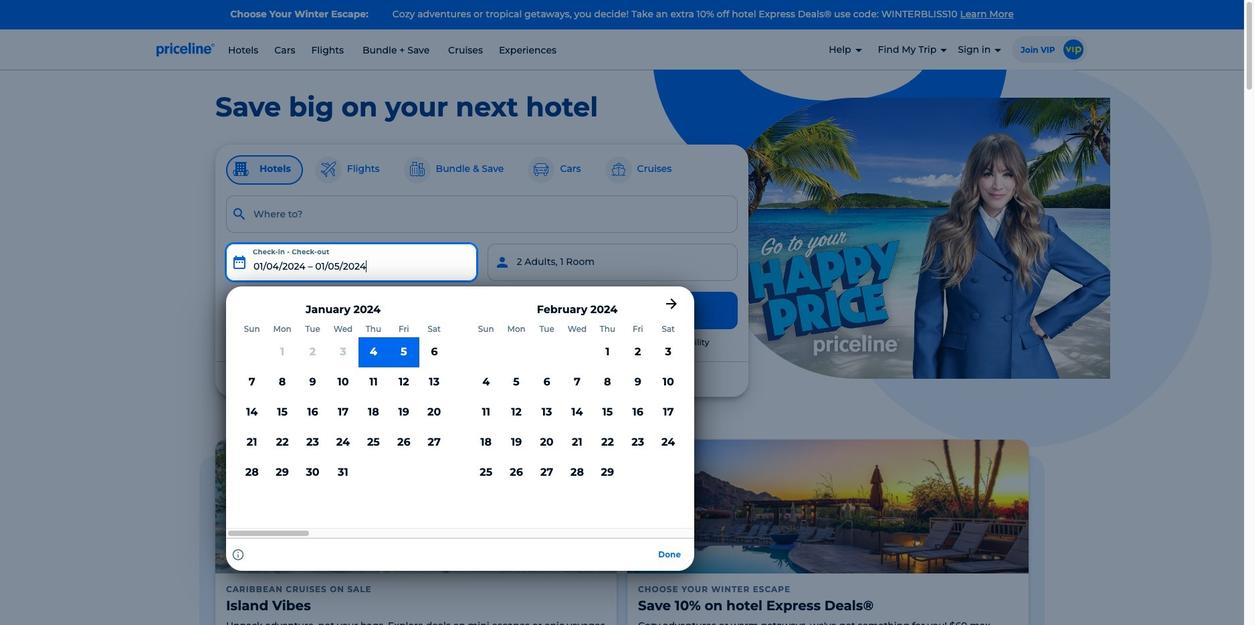 Task type: locate. For each thing, give the bounding box(es) containing it.
types of travel tab list
[[226, 155, 738, 184]]

priceline.com home image
[[157, 42, 215, 57]]

None field
[[226, 195, 738, 233]]

show march 2024 image
[[664, 296, 680, 312]]



Task type: vqa. For each thing, say whether or not it's contained in the screenshot.
Show March 2024 "image"
yes



Task type: describe. For each thing, give the bounding box(es) containing it.
Check-in - Check-out field
[[226, 243, 477, 281]]

vip badge icon image
[[1064, 39, 1084, 59]]

Where to? field
[[226, 195, 738, 233]]

traveler selection text field
[[488, 243, 738, 281]]



